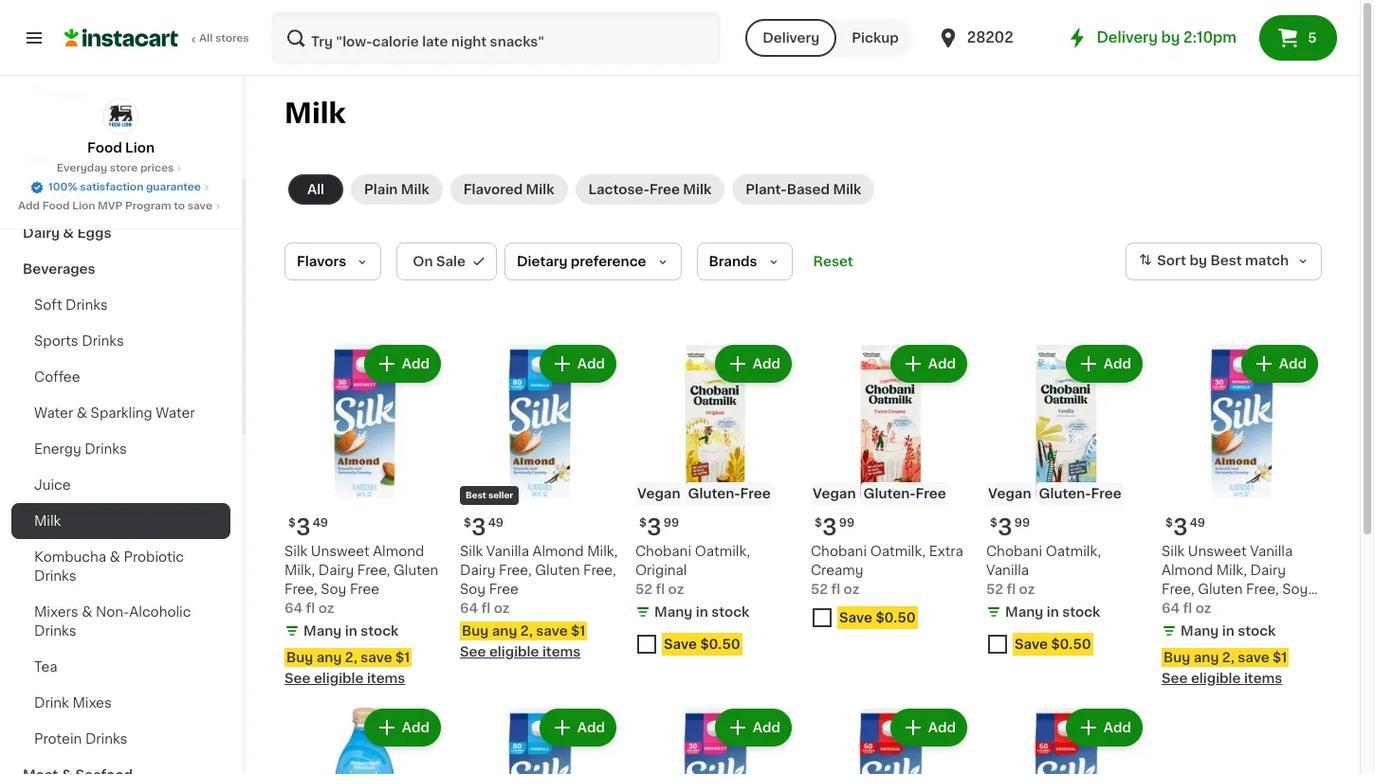 Task type: locate. For each thing, give the bounding box(es) containing it.
1 vegan from the left
[[637, 487, 680, 501]]

1 horizontal spatial vegan
[[813, 487, 856, 501]]

oatmilk, for original
[[695, 545, 750, 559]]

64
[[284, 602, 303, 615], [460, 602, 478, 615], [1162, 602, 1180, 615]]

0 horizontal spatial buy any 2, save $1 see eligible items
[[284, 651, 410, 686]]

49 for silk unsweet almond milk, dairy free, gluten free, soy free
[[313, 518, 328, 529]]

flavored
[[463, 183, 523, 196]]

64 for silk vanilla almond milk, dairy free, gluten free, soy free 64 fl oz
[[460, 602, 478, 615]]

in down chobani oatmilk, original 52 fl oz
[[696, 606, 708, 619]]

save for chobani oatmilk, original
[[664, 638, 697, 651]]

2 horizontal spatial silk
[[1162, 545, 1185, 559]]

water right sparkling
[[156, 407, 195, 420]]

2 horizontal spatial $ 3 99
[[990, 517, 1030, 539]]

1 vertical spatial food
[[42, 201, 70, 211]]

1 horizontal spatial eligible
[[489, 646, 539, 659]]

3 64 from the left
[[1162, 602, 1180, 615]]

2 52 from the left
[[811, 583, 828, 596]]

2 horizontal spatial $0.50
[[1051, 638, 1091, 651]]

$ for chobani oatmilk, extra creamy
[[815, 518, 822, 529]]

1 $ 3 49 from the left
[[288, 517, 328, 539]]

2 chobani from the left
[[811, 545, 867, 559]]

free,
[[357, 564, 390, 578], [499, 564, 532, 578], [583, 564, 616, 578], [284, 583, 317, 596], [1162, 583, 1195, 596], [1246, 583, 1279, 596]]

99 up the chobani oatmilk, vanilla 52 fl oz
[[1014, 518, 1030, 529]]

& inside mixers & non-alcoholic drinks
[[82, 606, 92, 619]]

3 for silk unsweet vanilla almond milk, dairy free, gluten free, soy free
[[1173, 517, 1188, 539]]

0 horizontal spatial 52
[[635, 583, 652, 596]]

vegan up original
[[637, 487, 680, 501]]

add food lion mvp program to save
[[18, 201, 212, 211]]

free inside silk unsweet vanilla almond milk, dairy free, gluten free, soy free
[[1162, 602, 1191, 615]]

1 horizontal spatial delivery
[[1097, 30, 1158, 45]]

$1 down silk unsweet vanilla almond milk, dairy free, gluten free, soy free
[[1273, 651, 1287, 665]]

by left the 2:10pm
[[1161, 30, 1180, 45]]

save down the chobani oatmilk, vanilla 52 fl oz
[[1015, 638, 1048, 651]]

1 horizontal spatial save $0.50
[[839, 612, 916, 625]]

1 unsweet from the left
[[311, 545, 370, 559]]

3 $ 3 99 from the left
[[990, 517, 1030, 539]]

49
[[313, 518, 328, 529], [488, 518, 504, 529], [1190, 518, 1205, 529]]

fl inside the chobani oatmilk, vanilla 52 fl oz
[[1007, 583, 1016, 596]]

buy for silk unsweet almond milk, dairy free, gluten free, soy free
[[286, 651, 313, 665]]

0 vertical spatial lion
[[125, 141, 155, 155]]

3 49 from the left
[[1190, 518, 1205, 529]]

3 silk from the left
[[1162, 545, 1185, 559]]

1 silk from the left
[[284, 545, 308, 559]]

in
[[696, 606, 708, 619], [1047, 606, 1059, 619], [345, 625, 357, 638], [1222, 625, 1234, 638]]

1 horizontal spatial gluten
[[535, 564, 580, 578]]

1 horizontal spatial unsweet
[[1188, 545, 1247, 559]]

2 horizontal spatial 2,
[[1222, 651, 1235, 665]]

1 horizontal spatial $1
[[571, 625, 585, 638]]

gluten for unsweet
[[394, 564, 438, 578]]

kombucha & probiotic drinks link
[[11, 540, 230, 595]]

delivery left pickup at top right
[[763, 31, 820, 45]]

49 up silk unsweet vanilla almond milk, dairy free, gluten free, soy free
[[1190, 518, 1205, 529]]

& up energy drinks
[[77, 407, 87, 420]]

0 horizontal spatial eligible
[[314, 672, 364, 686]]

2, down silk unsweet vanilla almond milk, dairy free, gluten free, soy free
[[1222, 651, 1235, 665]]

milk, inside silk unsweet almond milk, dairy free, gluten free, soy free 64 fl oz
[[284, 564, 315, 578]]

0 horizontal spatial almond
[[373, 545, 424, 559]]

soy inside silk vanilla almond milk, dairy free, gluten free, soy free 64 fl oz
[[460, 583, 486, 596]]

save down creamy
[[839, 612, 872, 625]]

any down silk unsweet almond milk, dairy free, gluten free, soy free 64 fl oz
[[317, 651, 342, 665]]

lion
[[125, 141, 155, 155], [72, 201, 95, 211]]

instacart logo image
[[64, 27, 178, 49]]

5 3 from the left
[[998, 517, 1012, 539]]

0 horizontal spatial lion
[[72, 201, 95, 211]]

vanilla inside silk vanilla almond milk, dairy free, gluten free, soy free 64 fl oz
[[486, 545, 529, 559]]

1 vertical spatial by
[[1190, 254, 1207, 268]]

based
[[787, 183, 830, 196]]

buy any 2, save $1 see eligible items down silk vanilla almond milk, dairy free, gluten free, soy free 64 fl oz
[[460, 625, 585, 659]]

vegan up the chobani oatmilk, vanilla 52 fl oz
[[988, 487, 1031, 501]]

delivery by 2:10pm
[[1097, 30, 1237, 45]]

dietary
[[517, 255, 567, 268]]

1 horizontal spatial 2,
[[520, 625, 533, 638]]

3 up silk unsweet vanilla almond milk, dairy free, gluten free, soy free
[[1173, 517, 1188, 539]]

delivery
[[1097, 30, 1158, 45], [763, 31, 820, 45]]

$ 3 99 up creamy
[[815, 517, 855, 539]]

store
[[110, 163, 138, 174]]

many for chobani oatmilk, vanilla 52 fl oz
[[1005, 606, 1043, 619]]

$ up the chobani oatmilk, vanilla 52 fl oz
[[990, 518, 998, 529]]

dairy inside "link"
[[23, 227, 60, 240]]

1 horizontal spatial oatmilk,
[[870, 545, 926, 559]]

free inside silk unsweet almond milk, dairy free, gluten free, soy free 64 fl oz
[[350, 583, 379, 596]]

2 3 from the left
[[471, 517, 486, 539]]

2 horizontal spatial almond
[[1162, 564, 1213, 578]]

in down silk unsweet almond milk, dairy free, gluten free, soy free 64 fl oz
[[345, 625, 357, 638]]

juice link
[[11, 468, 230, 504]]

oatmilk, inside chobani oatmilk, original 52 fl oz
[[695, 545, 750, 559]]

save $0.50 down the chobani oatmilk, vanilla 52 fl oz
[[1015, 638, 1091, 651]]

1 horizontal spatial buy any 2, save $1 see eligible items
[[460, 625, 585, 659]]

2 soy from the left
[[460, 583, 486, 596]]

1 99 from the left
[[664, 518, 679, 529]]

& inside kombucha & probiotic drinks
[[110, 551, 120, 564]]

0 horizontal spatial food
[[42, 201, 70, 211]]

3 $ from the left
[[639, 518, 647, 529]]

2 horizontal spatial save
[[1015, 638, 1048, 651]]

program
[[125, 201, 171, 211]]

49 up silk unsweet almond milk, dairy free, gluten free, soy free 64 fl oz
[[313, 518, 328, 529]]

oz inside silk unsweet almond milk, dairy free, gluten free, soy free 64 fl oz
[[318, 602, 334, 615]]

many
[[654, 606, 693, 619], [1005, 606, 1043, 619], [303, 625, 342, 638], [1181, 625, 1219, 638]]

save down silk vanilla almond milk, dairy free, gluten free, soy free 64 fl oz
[[536, 625, 568, 638]]

chobani inside chobani oatmilk, extra creamy 52 fl oz
[[811, 545, 867, 559]]

any for silk unsweet almond milk, dairy free, gluten free, soy free
[[317, 651, 342, 665]]

1 $ from the left
[[288, 518, 296, 529]]

2 silk from the left
[[460, 545, 483, 559]]

in for almond
[[345, 625, 357, 638]]

1 horizontal spatial soy
[[460, 583, 486, 596]]

2 horizontal spatial oatmilk,
[[1046, 545, 1101, 559]]

save for chobani oatmilk, vanilla
[[1015, 638, 1048, 651]]

eligible for silk vanilla almond milk, dairy free, gluten free, soy free
[[489, 646, 539, 659]]

$ 3 49 up silk unsweet almond milk, dairy free, gluten free, soy free 64 fl oz
[[288, 517, 328, 539]]

see for silk unsweet vanilla almond milk, dairy free, gluten free, soy free
[[1162, 672, 1188, 686]]

$
[[288, 518, 296, 529], [464, 518, 471, 529], [639, 518, 647, 529], [815, 518, 822, 529], [990, 518, 998, 529], [1165, 518, 1173, 529]]

0 horizontal spatial $ 3 49
[[288, 517, 328, 539]]

buy any 2, save $1 see eligible items
[[460, 625, 585, 659], [284, 651, 410, 686], [1162, 651, 1287, 686]]

0 horizontal spatial best
[[466, 491, 486, 500]]

0 horizontal spatial 2,
[[345, 651, 357, 665]]

2 horizontal spatial save $0.50
[[1015, 638, 1091, 651]]

& down milk link
[[110, 551, 120, 564]]

1 horizontal spatial save
[[839, 612, 872, 625]]

1 horizontal spatial by
[[1190, 254, 1207, 268]]

$1 down silk unsweet almond milk, dairy free, gluten free, soy free 64 fl oz
[[396, 651, 410, 665]]

save for silk unsweet vanilla almond milk, dairy free, gluten free, soy free
[[1238, 651, 1270, 665]]

$ 3 99 up original
[[639, 517, 679, 539]]

0 horizontal spatial $ 3 99
[[639, 517, 679, 539]]

recipes link
[[11, 143, 230, 179]]

buy any 2, save $1 see eligible items for silk vanilla almond milk, dairy free, gluten free, soy free
[[460, 625, 585, 659]]

silk unsweet almond milk, dairy free, gluten free, soy free 64 fl oz
[[284, 545, 438, 615]]

gluten- up chobani oatmilk, original 52 fl oz
[[688, 487, 740, 501]]

vegan up creamy
[[813, 487, 856, 501]]

lists
[[53, 87, 86, 101]]

3 down best seller
[[471, 517, 486, 539]]

3
[[296, 517, 311, 539], [471, 517, 486, 539], [647, 517, 662, 539], [822, 517, 837, 539], [998, 517, 1012, 539], [1173, 517, 1188, 539]]

soy
[[321, 583, 346, 596], [460, 583, 486, 596], [1282, 583, 1308, 596]]

3 soy from the left
[[1282, 583, 1308, 596]]

1 vegan gluten-free from the left
[[637, 487, 771, 501]]

0 horizontal spatial soy
[[321, 583, 346, 596]]

save $0.50 button down chobani oatmilk, original 52 fl oz
[[635, 630, 796, 664]]

1 horizontal spatial $0.50
[[876, 612, 916, 625]]

2 99 from the left
[[839, 518, 855, 529]]

prices
[[140, 163, 174, 174]]

64 inside silk unsweet almond milk, dairy free, gluten free, soy free 64 fl oz
[[284, 602, 303, 615]]

oatmilk, inside chobani oatmilk, extra creamy 52 fl oz
[[870, 545, 926, 559]]

1 52 from the left
[[635, 583, 652, 596]]

protein drinks link
[[11, 722, 230, 758]]

oz
[[668, 583, 684, 596], [844, 583, 859, 596], [1019, 583, 1035, 596], [318, 602, 334, 615], [494, 602, 510, 615], [1196, 602, 1211, 615]]

in for vanilla
[[1047, 606, 1059, 619]]

save
[[839, 612, 872, 625], [664, 638, 697, 651], [1015, 638, 1048, 651]]

soft
[[34, 299, 62, 312]]

1 oatmilk, from the left
[[695, 545, 750, 559]]

plain milk
[[364, 183, 429, 196]]

drinks for protein drinks
[[85, 733, 128, 746]]

many for chobani oatmilk, original 52 fl oz
[[654, 606, 693, 619]]

many in stock down silk unsweet almond milk, dairy free, gluten free, soy free 64 fl oz
[[303, 625, 399, 638]]

dairy inside silk vanilla almond milk, dairy free, gluten free, soy free 64 fl oz
[[460, 564, 496, 578]]

best
[[1210, 254, 1242, 268], [466, 491, 486, 500]]

dairy & eggs
[[23, 227, 111, 240]]

gluten inside silk vanilla almond milk, dairy free, gluten free, soy free 64 fl oz
[[535, 564, 580, 578]]

vegan for chobani oatmilk, original
[[637, 487, 680, 501]]

milk, for silk unsweet almond milk, dairy free, gluten free, soy free 64 fl oz
[[284, 564, 315, 578]]

save $0.50 button for chobani oatmilk, vanilla
[[986, 630, 1147, 664]]

52 inside chobani oatmilk, original 52 fl oz
[[635, 583, 652, 596]]

3 up creamy
[[822, 517, 837, 539]]

milk, inside silk unsweet vanilla almond milk, dairy free, gluten free, soy free
[[1216, 564, 1247, 578]]

0 horizontal spatial 99
[[664, 518, 679, 529]]

chobani up creamy
[[811, 545, 867, 559]]

save $0.50 for chobani oatmilk, extra creamy
[[839, 612, 916, 625]]

reset
[[813, 255, 853, 268]]

tea
[[34, 661, 57, 674]]

$0.50 for chobani oatmilk, extra creamy
[[876, 612, 916, 625]]

0 horizontal spatial unsweet
[[311, 545, 370, 559]]

$ 3 49 for silk vanilla almond milk, dairy free, gluten free, soy free
[[464, 517, 504, 539]]

1 horizontal spatial 52
[[811, 583, 828, 596]]

milk right the plain
[[401, 183, 429, 196]]

by
[[1161, 30, 1180, 45], [1190, 254, 1207, 268]]

0 horizontal spatial any
[[317, 651, 342, 665]]

almond inside silk vanilla almond milk, dairy free, gluten free, soy free 64 fl oz
[[532, 545, 584, 559]]

silk for silk vanilla almond milk, dairy free, gluten free, soy free 64 fl oz
[[460, 545, 483, 559]]

oatmilk, inside the chobani oatmilk, vanilla 52 fl oz
[[1046, 545, 1101, 559]]

stock down silk unsweet almond milk, dairy free, gluten free, soy free 64 fl oz
[[361, 625, 399, 638]]

3 up original
[[647, 517, 662, 539]]

3 3 from the left
[[647, 517, 662, 539]]

vegan gluten-free for chobani oatmilk, original
[[637, 487, 771, 501]]

all inside all stores link
[[199, 33, 213, 44]]

2 horizontal spatial gluten-
[[1039, 487, 1091, 501]]

$ 3 49 for silk unsweet vanilla almond milk, dairy free, gluten free, soy free
[[1165, 517, 1205, 539]]

$ 3 49 up silk unsweet vanilla almond milk, dairy free, gluten free, soy free
[[1165, 517, 1205, 539]]

save $0.50 down chobani oatmilk, extra creamy 52 fl oz
[[839, 612, 916, 625]]

1 horizontal spatial milk,
[[587, 545, 618, 559]]

many in stock down the chobani oatmilk, vanilla 52 fl oz
[[1005, 606, 1100, 619]]

3 up silk unsweet almond milk, dairy free, gluten free, soy free 64 fl oz
[[296, 517, 311, 539]]

$1 for silk unsweet almond milk, dairy free, gluten free, soy free
[[396, 651, 410, 665]]

lion up store
[[125, 141, 155, 155]]

gluten inside silk unsweet vanilla almond milk, dairy free, gluten free, soy free
[[1198, 583, 1243, 596]]

lactose-free milk
[[588, 183, 711, 196]]

1 horizontal spatial 99
[[839, 518, 855, 529]]

in down silk unsweet vanilla almond milk, dairy free, gluten free, soy free
[[1222, 625, 1234, 638]]

product group
[[284, 341, 445, 688], [460, 341, 620, 662], [635, 341, 796, 664], [811, 341, 971, 637], [986, 341, 1147, 664], [1162, 341, 1322, 688], [284, 706, 445, 775], [460, 706, 620, 775], [635, 706, 796, 775], [811, 706, 971, 775], [986, 706, 1147, 775]]

water
[[34, 407, 73, 420], [156, 407, 195, 420]]

flavors button
[[284, 243, 381, 281]]

soy for unsweet
[[321, 583, 346, 596]]

delivery for delivery
[[763, 31, 820, 45]]

0 horizontal spatial all
[[199, 33, 213, 44]]

unsweet inside silk unsweet almond milk, dairy free, gluten free, soy free 64 fl oz
[[311, 545, 370, 559]]

gluten- up the chobani oatmilk, vanilla 52 fl oz
[[1039, 487, 1091, 501]]

2 unsweet from the left
[[1188, 545, 1247, 559]]

& left non-
[[82, 606, 92, 619]]

by inside field
[[1190, 254, 1207, 268]]

4 3 from the left
[[822, 517, 837, 539]]

3 up the chobani oatmilk, vanilla 52 fl oz
[[998, 517, 1012, 539]]

milk, for silk vanilla almond milk, dairy free, gluten free, soy free 64 fl oz
[[587, 545, 618, 559]]

fl inside silk vanilla almond milk, dairy free, gluten free, soy free 64 fl oz
[[481, 602, 491, 615]]

delivery left the 2:10pm
[[1097, 30, 1158, 45]]

by right sort
[[1190, 254, 1207, 268]]

$ up silk unsweet vanilla almond milk, dairy free, gluten free, soy free
[[1165, 518, 1173, 529]]

buy
[[462, 625, 489, 638], [286, 651, 313, 665], [1164, 651, 1190, 665]]

2 vegan gluten-free from the left
[[813, 487, 946, 501]]

1 horizontal spatial chobani
[[811, 545, 867, 559]]

0 horizontal spatial buy
[[286, 651, 313, 665]]

many down original
[[654, 606, 693, 619]]

49 down seller
[[488, 518, 504, 529]]

1 horizontal spatial see
[[460, 646, 486, 659]]

on sale
[[413, 255, 466, 268]]

$ 3 99 up the chobani oatmilk, vanilla 52 fl oz
[[990, 517, 1030, 539]]

eligible for silk unsweet almond milk, dairy free, gluten free, soy free
[[314, 672, 364, 686]]

99 for chobani oatmilk, vanilla
[[1014, 518, 1030, 529]]

2 horizontal spatial vegan
[[988, 487, 1031, 501]]

2 $ from the left
[[464, 518, 471, 529]]

2 oatmilk, from the left
[[870, 545, 926, 559]]

silk
[[284, 545, 308, 559], [460, 545, 483, 559], [1162, 545, 1185, 559]]

mixers & non-alcoholic drinks
[[34, 606, 191, 638]]

2 horizontal spatial 52
[[986, 583, 1003, 596]]

2 $ 3 49 from the left
[[464, 517, 504, 539]]

2 horizontal spatial eligible
[[1191, 672, 1241, 686]]

milk down juice
[[34, 515, 61, 528]]

3 99 from the left
[[1014, 518, 1030, 529]]

drinks down soft drinks link
[[82, 335, 124, 348]]

eggs
[[77, 227, 111, 240]]

drinks down kombucha
[[34, 570, 76, 583]]

0 horizontal spatial gluten
[[394, 564, 438, 578]]

food
[[87, 141, 122, 155], [42, 201, 70, 211]]

1 horizontal spatial 64
[[460, 602, 478, 615]]

lists link
[[11, 75, 230, 113]]

stock for chobani oatmilk, vanilla 52 fl oz
[[1062, 606, 1100, 619]]

$1
[[571, 625, 585, 638], [396, 651, 410, 665], [1273, 651, 1287, 665]]

fl inside chobani oatmilk, original 52 fl oz
[[656, 583, 665, 596]]

0 horizontal spatial oatmilk,
[[695, 545, 750, 559]]

gluten- up chobani oatmilk, extra creamy 52 fl oz
[[863, 487, 916, 501]]

silk inside silk vanilla almond milk, dairy free, gluten free, soy free 64 fl oz
[[460, 545, 483, 559]]

2 horizontal spatial 99
[[1014, 518, 1030, 529]]

$0.50 for chobani oatmilk, original
[[700, 638, 740, 651]]

99 up creamy
[[839, 518, 855, 529]]

chobani
[[635, 545, 691, 559], [811, 545, 867, 559], [986, 545, 1042, 559]]

best inside field
[[1210, 254, 1242, 268]]

energy
[[34, 443, 81, 456]]

52
[[635, 583, 652, 596], [811, 583, 828, 596], [986, 583, 1003, 596]]

3 oatmilk, from the left
[[1046, 545, 1101, 559]]

free inside silk vanilla almond milk, dairy free, gluten free, soy free 64 fl oz
[[489, 583, 519, 596]]

best for best match
[[1210, 254, 1242, 268]]

1 vertical spatial best
[[466, 491, 486, 500]]

chobani right 'extra'
[[986, 545, 1042, 559]]

all
[[199, 33, 213, 44], [307, 183, 324, 196]]

water & sparkling water
[[34, 407, 195, 420]]

all inside the 'all' link
[[307, 183, 324, 196]]

almond for vanilla
[[532, 545, 584, 559]]

vanilla inside silk unsweet vanilla almond milk, dairy free, gluten free, soy free
[[1250, 545, 1293, 559]]

save down silk unsweet almond milk, dairy free, gluten free, soy free 64 fl oz
[[361, 651, 392, 665]]

$ for chobani oatmilk, original
[[639, 518, 647, 529]]

save $0.50 button for chobani oatmilk, original
[[635, 630, 796, 664]]

milk,
[[587, 545, 618, 559], [284, 564, 315, 578], [1216, 564, 1247, 578]]

1 horizontal spatial best
[[1210, 254, 1242, 268]]

1 horizontal spatial all
[[307, 183, 324, 196]]

2, for silk vanilla almond milk, dairy free, gluten free, soy free
[[520, 625, 533, 638]]

many down the chobani oatmilk, vanilla 52 fl oz
[[1005, 606, 1043, 619]]

any for silk unsweet vanilla almond milk, dairy free, gluten free, soy free
[[1194, 651, 1219, 665]]

0 horizontal spatial 49
[[313, 518, 328, 529]]

many in stock for original
[[654, 606, 750, 619]]

1 horizontal spatial food
[[87, 141, 122, 155]]

save $0.50 button for chobani oatmilk, extra creamy
[[811, 603, 971, 637]]

milk inside "link"
[[833, 183, 861, 196]]

oatmilk, for vanilla
[[1046, 545, 1101, 559]]

drinks for soft drinks
[[66, 299, 108, 312]]

save $0.50 for chobani oatmilk, vanilla
[[1015, 638, 1091, 651]]

buy any 2, save $1 see eligible items down '64 fl oz'
[[1162, 651, 1287, 686]]

0 vertical spatial food
[[87, 141, 122, 155]]

2 horizontal spatial soy
[[1282, 583, 1308, 596]]

lion left the mvp
[[72, 201, 95, 211]]

0 horizontal spatial chobani
[[635, 545, 691, 559]]

6 3 from the left
[[1173, 517, 1188, 539]]

0 horizontal spatial gluten-
[[688, 487, 740, 501]]

buy any 2, save $1 see eligible items down silk unsweet almond milk, dairy free, gluten free, soy free 64 fl oz
[[284, 651, 410, 686]]

in down the chobani oatmilk, vanilla 52 fl oz
[[1047, 606, 1059, 619]]

2 horizontal spatial buy
[[1164, 651, 1190, 665]]

almond inside silk unsweet almond milk, dairy free, gluten free, soy free 64 fl oz
[[373, 545, 424, 559]]

silk inside silk unsweet vanilla almond milk, dairy free, gluten free, soy free
[[1162, 545, 1185, 559]]

vegan gluten-free up the chobani oatmilk, vanilla 52 fl oz
[[988, 487, 1122, 501]]

gluten for vanilla
[[535, 564, 580, 578]]

see for silk unsweet almond milk, dairy free, gluten free, soy free
[[284, 672, 311, 686]]

3 $ 3 49 from the left
[[1165, 517, 1205, 539]]

vanilla
[[486, 545, 529, 559], [1250, 545, 1293, 559], [986, 564, 1029, 578]]

1 49 from the left
[[313, 518, 328, 529]]

6 $ from the left
[[1165, 518, 1173, 529]]

pickup button
[[837, 19, 914, 57]]

oz inside silk vanilla almond milk, dairy free, gluten free, soy free 64 fl oz
[[494, 602, 510, 615]]

3 gluten- from the left
[[1039, 487, 1091, 501]]

save $0.50 down chobani oatmilk, original 52 fl oz
[[664, 638, 740, 651]]

64 inside silk vanilla almond milk, dairy free, gluten free, soy free 64 fl oz
[[460, 602, 478, 615]]

2 horizontal spatial vegan gluten-free
[[988, 487, 1122, 501]]

chobani for chobani oatmilk, extra creamy 52 fl oz
[[811, 545, 867, 559]]

$0.50
[[876, 612, 916, 625], [700, 638, 740, 651], [1051, 638, 1091, 651]]

1 3 from the left
[[296, 517, 311, 539]]

any down silk vanilla almond milk, dairy free, gluten free, soy free 64 fl oz
[[492, 625, 517, 638]]

2, down silk vanilla almond milk, dairy free, gluten free, soy free 64 fl oz
[[520, 625, 533, 638]]

silk vanilla almond milk, dairy free, gluten free, soy free 64 fl oz
[[460, 545, 618, 615]]

food down 100%
[[42, 201, 70, 211]]

delivery inside button
[[763, 31, 820, 45]]

Search field
[[273, 13, 719, 63]]

2 horizontal spatial see
[[1162, 672, 1188, 686]]

3 vegan from the left
[[988, 487, 1031, 501]]

2 horizontal spatial any
[[1194, 651, 1219, 665]]

4 $ from the left
[[815, 518, 822, 529]]

eligible
[[489, 646, 539, 659], [314, 672, 364, 686], [1191, 672, 1241, 686]]

save for chobani oatmilk, extra creamy
[[839, 612, 872, 625]]

1 horizontal spatial vegan gluten-free
[[813, 487, 946, 501]]

many down silk unsweet almond milk, dairy free, gluten free, soy free 64 fl oz
[[303, 625, 342, 638]]

drinks down mixes
[[85, 733, 128, 746]]

99 for chobani oatmilk, extra creamy
[[839, 518, 855, 529]]

2 64 from the left
[[460, 602, 478, 615]]

1 horizontal spatial buy
[[462, 625, 489, 638]]

dairy inside silk unsweet almond milk, dairy free, gluten free, soy free 64 fl oz
[[318, 564, 354, 578]]

unsweet for dairy
[[311, 545, 370, 559]]

5 $ from the left
[[990, 518, 998, 529]]

1 gluten- from the left
[[688, 487, 740, 501]]

food lion logo image
[[103, 99, 139, 135]]

1 horizontal spatial lion
[[125, 141, 155, 155]]

0 horizontal spatial see
[[284, 672, 311, 686]]

drinks inside 'link'
[[82, 335, 124, 348]]

$ for silk unsweet almond milk, dairy free, gluten free, soy free
[[288, 518, 296, 529]]

$ 3 49 for silk unsweet almond milk, dairy free, gluten free, soy free
[[288, 517, 328, 539]]

1 horizontal spatial items
[[542, 646, 581, 659]]

2 horizontal spatial buy any 2, save $1 see eligible items
[[1162, 651, 1287, 686]]

everyday store prices
[[57, 163, 174, 174]]

save down silk unsweet vanilla almond milk, dairy free, gluten free, soy free
[[1238, 651, 1270, 665]]

in for original
[[696, 606, 708, 619]]

2 horizontal spatial save $0.50 button
[[986, 630, 1147, 664]]

$ up creamy
[[815, 518, 822, 529]]

save $0.50 button down the chobani oatmilk, vanilla 52 fl oz
[[986, 630, 1147, 664]]

1 64 from the left
[[284, 602, 303, 615]]

$ up silk unsweet almond milk, dairy free, gluten free, soy free 64 fl oz
[[288, 518, 296, 529]]

stock down chobani oatmilk, original 52 fl oz
[[711, 606, 750, 619]]

1 soy from the left
[[321, 583, 346, 596]]

2 horizontal spatial $1
[[1273, 651, 1287, 665]]

$0.50 down the chobani oatmilk, vanilla 52 fl oz
[[1051, 638, 1091, 651]]

all left the plain
[[307, 183, 324, 196]]

gluten inside silk unsweet almond milk, dairy free, gluten free, soy free 64 fl oz
[[394, 564, 438, 578]]

None search field
[[271, 11, 721, 64]]

almond for unsweet
[[373, 545, 424, 559]]

$0.50 down chobani oatmilk, original 52 fl oz
[[700, 638, 740, 651]]

$1 down silk vanilla almond milk, dairy free, gluten free, soy free 64 fl oz
[[571, 625, 585, 638]]

1 horizontal spatial gluten-
[[863, 487, 916, 501]]

drink mixes
[[34, 697, 112, 710]]

$ down best seller
[[464, 518, 471, 529]]

3 vegan gluten-free from the left
[[988, 487, 1122, 501]]

water down coffee at the left
[[34, 407, 73, 420]]

dairy
[[23, 227, 60, 240], [318, 564, 354, 578], [460, 564, 496, 578], [1250, 564, 1286, 578]]

creamy
[[811, 564, 863, 578]]

0 horizontal spatial $1
[[396, 651, 410, 665]]

1 horizontal spatial water
[[156, 407, 195, 420]]

0 horizontal spatial water
[[34, 407, 73, 420]]

unsweet inside silk unsweet vanilla almond milk, dairy free, gluten free, soy free
[[1188, 545, 1247, 559]]

2 $ 3 99 from the left
[[815, 517, 855, 539]]

drinks down mixers
[[34, 625, 76, 638]]

vegan gluten-free up chobani oatmilk, extra creamy 52 fl oz
[[813, 487, 946, 501]]

milk up the 'all' link
[[284, 100, 346, 127]]

2 horizontal spatial 49
[[1190, 518, 1205, 529]]

$ 3 99 for chobani oatmilk, vanilla
[[990, 517, 1030, 539]]

unsweet for milk,
[[1188, 545, 1247, 559]]

soy inside silk unsweet almond milk, dairy free, gluten free, soy free 64 fl oz
[[321, 583, 346, 596]]

all for all
[[307, 183, 324, 196]]

2 horizontal spatial items
[[1244, 672, 1282, 686]]

0 horizontal spatial items
[[367, 672, 405, 686]]

by for delivery
[[1161, 30, 1180, 45]]

all stores
[[199, 33, 249, 44]]

52 inside the chobani oatmilk, vanilla 52 fl oz
[[986, 583, 1003, 596]]

eligible for silk unsweet vanilla almond milk, dairy free, gluten free, soy free
[[1191, 672, 1241, 686]]

sports drinks
[[34, 335, 124, 348]]

52 for chobani oatmilk, vanilla 52 fl oz
[[986, 583, 1003, 596]]

stock for chobani oatmilk, original 52 fl oz
[[711, 606, 750, 619]]

1 horizontal spatial $ 3 99
[[815, 517, 855, 539]]

2 49 from the left
[[488, 518, 504, 529]]

mixers & non-alcoholic drinks link
[[11, 595, 230, 650]]

$ for chobani oatmilk, vanilla
[[990, 518, 998, 529]]

all left stores
[[199, 33, 213, 44]]

unsweet
[[311, 545, 370, 559], [1188, 545, 1247, 559]]

many in stock down chobani oatmilk, original 52 fl oz
[[654, 606, 750, 619]]

save
[[187, 201, 212, 211], [536, 625, 568, 638], [361, 651, 392, 665], [1238, 651, 1270, 665]]

2 horizontal spatial chobani
[[986, 545, 1042, 559]]

5
[[1308, 31, 1317, 45]]

$0.50 down chobani oatmilk, extra creamy 52 fl oz
[[876, 612, 916, 625]]

0 vertical spatial by
[[1161, 30, 1180, 45]]

chobani up original
[[635, 545, 691, 559]]

vegan gluten-free up chobani oatmilk, original 52 fl oz
[[637, 487, 771, 501]]

chobani inside the chobani oatmilk, vanilla 52 fl oz
[[986, 545, 1042, 559]]

vegan for chobani oatmilk, vanilla
[[988, 487, 1031, 501]]

1 vertical spatial all
[[307, 183, 324, 196]]

$1 for silk unsweet vanilla almond milk, dairy free, gluten free, soy free
[[1273, 651, 1287, 665]]

save right to
[[187, 201, 212, 211]]

1 horizontal spatial 49
[[488, 518, 504, 529]]

best for best seller
[[466, 491, 486, 500]]

2 horizontal spatial $ 3 49
[[1165, 517, 1205, 539]]

100% satisfaction guarantee
[[48, 182, 201, 193]]

silk inside silk unsweet almond milk, dairy free, gluten free, soy free 64 fl oz
[[284, 545, 308, 559]]

2, down silk unsweet almond milk, dairy free, gluten free, soy free 64 fl oz
[[345, 651, 357, 665]]

0 horizontal spatial by
[[1161, 30, 1180, 45]]

0 horizontal spatial 64
[[284, 602, 303, 615]]

vanilla for chobani oatmilk, vanilla 52 fl oz
[[986, 564, 1029, 578]]

2 horizontal spatial 64
[[1162, 602, 1180, 615]]

many in stock
[[654, 606, 750, 619], [1005, 606, 1100, 619], [303, 625, 399, 638], [1181, 625, 1276, 638]]

save down chobani oatmilk, original 52 fl oz
[[664, 638, 697, 651]]

1 $ 3 99 from the left
[[639, 517, 679, 539]]

1 chobani from the left
[[635, 545, 691, 559]]

& inside "link"
[[63, 227, 74, 240]]

0 vertical spatial all
[[199, 33, 213, 44]]

best left match
[[1210, 254, 1242, 268]]

1 horizontal spatial any
[[492, 625, 517, 638]]

1 horizontal spatial save $0.50 button
[[811, 603, 971, 637]]

stock down the chobani oatmilk, vanilla 52 fl oz
[[1062, 606, 1100, 619]]

milk right based
[[833, 183, 861, 196]]

chobani inside chobani oatmilk, original 52 fl oz
[[635, 545, 691, 559]]

vanilla inside the chobani oatmilk, vanilla 52 fl oz
[[986, 564, 1029, 578]]

3 chobani from the left
[[986, 545, 1042, 559]]

drinks down water & sparkling water
[[85, 443, 127, 456]]

2 vegan from the left
[[813, 487, 856, 501]]

0 horizontal spatial save $0.50
[[664, 638, 740, 651]]

2 horizontal spatial gluten
[[1198, 583, 1243, 596]]

milk left plant-
[[683, 183, 711, 196]]

preference
[[571, 255, 646, 268]]

tea link
[[11, 650, 230, 686]]

milk
[[284, 100, 346, 127], [401, 183, 429, 196], [526, 183, 554, 196], [683, 183, 711, 196], [833, 183, 861, 196], [34, 515, 61, 528]]

99 up original
[[664, 518, 679, 529]]

0 horizontal spatial silk
[[284, 545, 308, 559]]

1 horizontal spatial $ 3 49
[[464, 517, 504, 539]]

3 52 from the left
[[986, 583, 1003, 596]]

save $0.50
[[839, 612, 916, 625], [664, 638, 740, 651], [1015, 638, 1091, 651]]

$0.50 for chobani oatmilk, vanilla
[[1051, 638, 1091, 651]]

dietary preference button
[[504, 243, 681, 281]]

mixes
[[72, 697, 112, 710]]

milk, inside silk vanilla almond milk, dairy free, gluten free, soy free 64 fl oz
[[587, 545, 618, 559]]

0 horizontal spatial save $0.50 button
[[635, 630, 796, 664]]



Task type: vqa. For each thing, say whether or not it's contained in the screenshot.
1's the About
no



Task type: describe. For each thing, give the bounding box(es) containing it.
drink
[[34, 697, 69, 710]]

flavored milk
[[463, 183, 554, 196]]

original
[[635, 564, 687, 578]]

match
[[1245, 254, 1289, 268]]

Best match Sort by field
[[1126, 243, 1322, 281]]

save $0.50 for chobani oatmilk, original
[[664, 638, 740, 651]]

49 for silk unsweet vanilla almond milk, dairy free, gluten free, soy free
[[1190, 518, 1205, 529]]

2, for silk unsweet almond milk, dairy free, gluten free, soy free
[[345, 651, 357, 665]]

& for mixers
[[82, 606, 92, 619]]

non-
[[96, 606, 129, 619]]

add food lion mvp program to save link
[[18, 199, 224, 214]]

all stores link
[[64, 11, 250, 64]]

everyday store prices link
[[57, 161, 185, 176]]

alcoholic
[[129, 606, 191, 619]]

2 gluten- from the left
[[863, 487, 916, 501]]

sparkling
[[91, 407, 152, 420]]

produce link
[[11, 179, 230, 215]]

all link
[[288, 174, 343, 205]]

reset button
[[808, 243, 859, 281]]

oz inside the chobani oatmilk, vanilla 52 fl oz
[[1019, 583, 1035, 596]]

gluten- for chobani oatmilk, original 52 fl oz
[[688, 487, 740, 501]]

delivery for delivery by 2:10pm
[[1097, 30, 1158, 45]]

drinks inside mixers & non-alcoholic drinks
[[34, 625, 76, 638]]

stock down silk unsweet vanilla almond milk, dairy free, gluten free, soy free
[[1238, 625, 1276, 638]]

stores
[[215, 33, 249, 44]]

3 for silk unsweet almond milk, dairy free, gluten free, soy free
[[296, 517, 311, 539]]

$ 3 99 for chobani oatmilk, extra creamy
[[815, 517, 855, 539]]

coffee link
[[11, 359, 230, 395]]

lactose-
[[588, 183, 650, 196]]

extra
[[929, 545, 963, 559]]

52 inside chobani oatmilk, extra creamy 52 fl oz
[[811, 583, 828, 596]]

buy for silk unsweet vanilla almond milk, dairy free, gluten free, soy free
[[1164, 651, 1190, 665]]

52 for chobani oatmilk, original 52 fl oz
[[635, 583, 652, 596]]

& for water
[[77, 407, 87, 420]]

drinks inside kombucha & probiotic drinks
[[34, 570, 76, 583]]

vegan for chobani oatmilk, extra creamy
[[813, 487, 856, 501]]

any for silk vanilla almond milk, dairy free, gluten free, soy free
[[492, 625, 517, 638]]

coffee
[[34, 371, 80, 384]]

see for silk vanilla almond milk, dairy free, gluten free, soy free
[[460, 646, 486, 659]]

buy any 2, save $1 see eligible items for silk unsweet almond milk, dairy free, gluten free, soy free
[[284, 651, 410, 686]]

buy for silk vanilla almond milk, dairy free, gluten free, soy free
[[462, 625, 489, 638]]

$ for silk vanilla almond milk, dairy free, gluten free, soy free
[[464, 518, 471, 529]]

energy drinks
[[34, 443, 127, 456]]

1 water from the left
[[34, 407, 73, 420]]

silk unsweet vanilla almond milk, dairy free, gluten free, soy free
[[1162, 545, 1308, 615]]

1 vertical spatial lion
[[72, 201, 95, 211]]

items for silk vanilla almond milk, dairy free, gluten free, soy free
[[542, 646, 581, 659]]

almond inside silk unsweet vanilla almond milk, dairy free, gluten free, soy free
[[1162, 564, 1213, 578]]

flavors
[[297, 255, 346, 268]]

oz inside chobani oatmilk, original 52 fl oz
[[668, 583, 684, 596]]

produce
[[23, 191, 81, 204]]

by for sort
[[1190, 254, 1207, 268]]

many in stock down '64 fl oz'
[[1181, 625, 1276, 638]]

$1 for silk vanilla almond milk, dairy free, gluten free, soy free
[[571, 625, 585, 638]]

service type group
[[746, 19, 914, 57]]

chobani oatmilk, original 52 fl oz
[[635, 545, 750, 596]]

on
[[413, 255, 433, 268]]

on sale button
[[397, 243, 497, 281]]

food lion
[[87, 141, 155, 155]]

plain milk link
[[351, 174, 443, 205]]

sports
[[34, 335, 78, 348]]

best seller
[[466, 491, 513, 500]]

plant-
[[746, 183, 787, 196]]

soft drinks
[[34, 299, 108, 312]]

juice
[[34, 479, 71, 492]]

mvp
[[98, 201, 123, 211]]

vanilla for silk unsweet vanilla almond milk, dairy free, gluten free, soy free
[[1250, 545, 1293, 559]]

28202
[[967, 30, 1013, 45]]

save for silk vanilla almond milk, dairy free, gluten free, soy free
[[536, 625, 568, 638]]

kombucha & probiotic drinks
[[34, 551, 184, 583]]

sort
[[1157, 254, 1186, 268]]

drinks for energy drinks
[[85, 443, 127, 456]]

lactose-free milk link
[[575, 174, 725, 205]]

5 button
[[1259, 15, 1337, 61]]

satisfaction
[[80, 182, 143, 193]]

dairy inside silk unsweet vanilla almond milk, dairy free, gluten free, soy free
[[1250, 564, 1286, 578]]

protein drinks
[[34, 733, 128, 746]]

chobani for chobani oatmilk, vanilla 52 fl oz
[[986, 545, 1042, 559]]

100% satisfaction guarantee button
[[29, 176, 212, 195]]

delivery by 2:10pm link
[[1066, 27, 1237, 49]]

vegan gluten-free for chobani oatmilk, vanilla
[[988, 487, 1122, 501]]

flavored milk link
[[450, 174, 568, 205]]

many down '64 fl oz'
[[1181, 625, 1219, 638]]

plant-based milk link
[[732, 174, 875, 205]]

food lion link
[[87, 99, 155, 157]]

vegan gluten-free for chobani oatmilk, extra creamy
[[813, 487, 946, 501]]

sports drinks link
[[11, 323, 230, 359]]

fl inside silk unsweet almond milk, dairy free, gluten free, soy free 64 fl oz
[[306, 602, 315, 615]]

soy for vanilla
[[460, 583, 486, 596]]

$ for silk unsweet vanilla almond milk, dairy free, gluten free, soy free
[[1165, 518, 1173, 529]]

100%
[[48, 182, 77, 193]]

chobani oatmilk, vanilla 52 fl oz
[[986, 545, 1101, 596]]

stock for silk unsweet almond milk, dairy free, gluten free, soy free 64 fl oz
[[361, 625, 399, 638]]

soy inside silk unsweet vanilla almond milk, dairy free, gluten free, soy free
[[1282, 583, 1308, 596]]

mixers
[[34, 606, 78, 619]]

guarantee
[[146, 182, 201, 193]]

oatmilk, for extra
[[870, 545, 926, 559]]

delivery button
[[746, 19, 837, 57]]

3 for chobani oatmilk, original
[[647, 517, 662, 539]]

pickup
[[852, 31, 899, 45]]

all for all stores
[[199, 33, 213, 44]]

drink mixes link
[[11, 686, 230, 722]]

drinks for sports drinks
[[82, 335, 124, 348]]

99 for chobani oatmilk, original
[[664, 518, 679, 529]]

items for silk unsweet vanilla almond milk, dairy free, gluten free, soy free
[[1244, 672, 1282, 686]]

beverages
[[23, 263, 95, 276]]

many in stock for almond
[[303, 625, 399, 638]]

best match
[[1210, 254, 1289, 268]]

water & sparkling water link
[[11, 395, 230, 431]]

items for silk unsweet almond milk, dairy free, gluten free, soy free
[[367, 672, 405, 686]]

& for kombucha
[[110, 551, 120, 564]]

silk for silk unsweet almond milk, dairy free, gluten free, soy free 64 fl oz
[[284, 545, 308, 559]]

3 for silk vanilla almond milk, dairy free, gluten free, soy free
[[471, 517, 486, 539]]

to
[[174, 201, 185, 211]]

& for dairy
[[63, 227, 74, 240]]

2 water from the left
[[156, 407, 195, 420]]

many for silk unsweet almond milk, dairy free, gluten free, soy free 64 fl oz
[[303, 625, 342, 638]]

beverages link
[[11, 251, 230, 287]]

gluten- for chobani oatmilk, vanilla 52 fl oz
[[1039, 487, 1091, 501]]

recipes
[[23, 155, 78, 168]]

milk link
[[11, 504, 230, 540]]

probiotic
[[124, 551, 184, 564]]

2:10pm
[[1183, 30, 1237, 45]]

2, for silk unsweet vanilla almond milk, dairy free, gluten free, soy free
[[1222, 651, 1235, 665]]

64 fl oz
[[1162, 602, 1211, 615]]

many in stock for vanilla
[[1005, 606, 1100, 619]]

save for silk unsweet almond milk, dairy free, gluten free, soy free
[[361, 651, 392, 665]]

buy any 2, save $1 see eligible items for silk unsweet vanilla almond milk, dairy free, gluten free, soy free
[[1162, 651, 1287, 686]]

everyday
[[57, 163, 107, 174]]

soft drinks link
[[11, 287, 230, 323]]

fl inside chobani oatmilk, extra creamy 52 fl oz
[[831, 583, 840, 596]]

dairy & eggs link
[[11, 215, 230, 251]]

3 for chobani oatmilk, extra creamy
[[822, 517, 837, 539]]

3 for chobani oatmilk, vanilla
[[998, 517, 1012, 539]]

plant-based milk
[[746, 183, 861, 196]]

oz inside chobani oatmilk, extra creamy 52 fl oz
[[844, 583, 859, 596]]

$ 3 99 for chobani oatmilk, original
[[639, 517, 679, 539]]

64 for silk unsweet almond milk, dairy free, gluten free, soy free 64 fl oz
[[284, 602, 303, 615]]

brands
[[709, 255, 757, 268]]

chobani for chobani oatmilk, original 52 fl oz
[[635, 545, 691, 559]]

milk right flavored
[[526, 183, 554, 196]]

sale
[[436, 255, 466, 268]]

protein
[[34, 733, 82, 746]]



